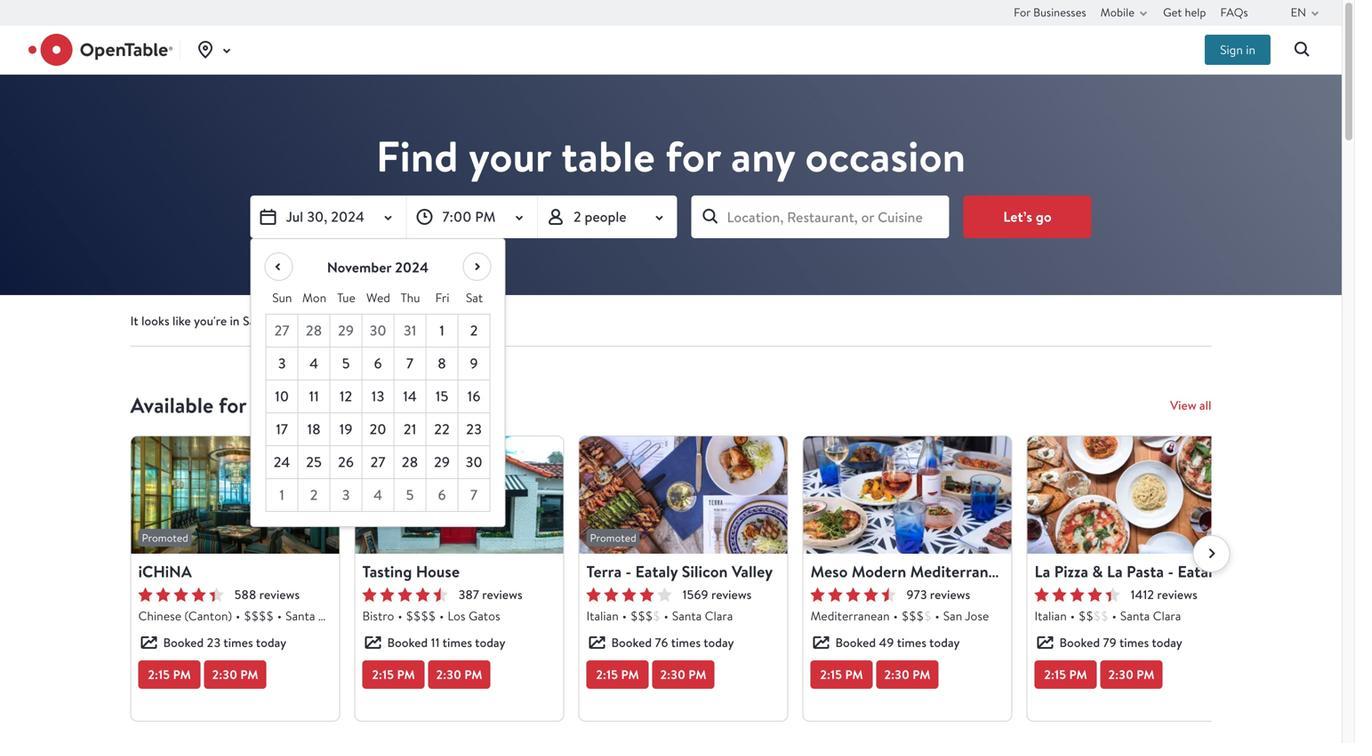 Task type: locate. For each thing, give the bounding box(es) containing it.
5 2:15 from the left
[[1044, 667, 1067, 684]]

$ up 76
[[653, 608, 660, 624]]

1 horizontal spatial silicon
[[1224, 561, 1270, 583]]

6 up 13 in the left bottom of the page
[[374, 354, 382, 373]]

0 vertical spatial 30
[[369, 321, 387, 340]]

reviews up san jose
[[930, 587, 971, 603]]

4.5 stars image down tasting house
[[362, 588, 448, 602]]

5 2:30 from the left
[[1109, 667, 1134, 684]]

$$
[[1079, 608, 1094, 624], [1094, 608, 1109, 624]]

2:15 pm
[[148, 667, 191, 684], [372, 667, 415, 684], [596, 667, 639, 684], [820, 667, 863, 684], [1044, 667, 1088, 684]]

$$ up 79
[[1094, 608, 1109, 624]]

santa clara down 1412
[[1121, 608, 1181, 624]]

1 vertical spatial 29 button
[[426, 446, 459, 479]]

1 horizontal spatial 11
[[431, 635, 440, 652]]

booked 79 times today
[[1060, 635, 1183, 652]]

2 2:30 from the left
[[436, 667, 462, 684]]

28 down monday element
[[306, 321, 322, 340]]

4 2:15 pm link from the left
[[811, 661, 873, 689]]

4.5 stars image
[[362, 588, 448, 602], [811, 588, 896, 602]]

0 vertical spatial 5 button
[[330, 348, 362, 381]]

bistro
[[362, 608, 394, 624]]

1 horizontal spatial 4 button
[[362, 479, 394, 512]]

12 button
[[330, 381, 362, 414]]

24 button
[[266, 446, 298, 479]]

2 button
[[459, 315, 491, 348], [298, 479, 330, 512]]

29 down 22 button
[[434, 453, 450, 472]]

search icon image
[[1292, 39, 1314, 60]]

2:30 pm link down booked 76 times today
[[652, 661, 715, 689]]

reviews right '588'
[[259, 587, 300, 603]]

booked for ichina
[[163, 635, 204, 652]]

booked down chinese (canton)
[[163, 635, 204, 652]]

28 button
[[298, 315, 330, 348], [394, 446, 426, 479]]

los gatos
[[448, 608, 500, 624]]

2:15 pm link down the chinese
[[138, 661, 201, 689]]

1 horizontal spatial 28
[[402, 453, 418, 472]]

2 $ from the left
[[924, 608, 932, 624]]

promoted for terra - eataly silicon valley
[[590, 531, 637, 545]]

clara
[[318, 608, 346, 624], [705, 608, 733, 624], [1153, 608, 1181, 624]]

3 santa clara from the left
[[1121, 608, 1181, 624]]

1 vertical spatial 5
[[406, 486, 414, 505]]

4 up 11 button
[[309, 354, 318, 373]]

help
[[1185, 4, 1207, 20]]

0 vertical spatial 3 button
[[266, 348, 298, 381]]

4 2:30 pm from the left
[[884, 667, 931, 684]]

0 horizontal spatial 1
[[279, 486, 284, 505]]

22 button
[[426, 414, 459, 446]]

$ down 973 reviews
[[924, 608, 932, 624]]

5 up "12"
[[342, 354, 350, 373]]

3 2:15 pm from the left
[[596, 667, 639, 684]]

0 horizontal spatial 4 button
[[298, 348, 330, 381]]

0 vertical spatial 1
[[440, 321, 445, 340]]

1 horizontal spatial 29
[[434, 453, 450, 472]]

tue
[[337, 290, 356, 306]]

5 button up "12"
[[330, 348, 362, 381]]

1 horizontal spatial clara
[[705, 608, 733, 624]]

2 $$$ $ from the left
[[902, 608, 932, 624]]

1 horizontal spatial santa clara
[[672, 608, 733, 624]]

reviews down la pizza & la pasta - eataly silicon valley
[[1157, 587, 1198, 603]]

30
[[369, 321, 387, 340], [466, 453, 483, 472]]

2 reviews from the left
[[482, 587, 523, 603]]

0 horizontal spatial valley
[[732, 561, 773, 583]]

1 2:30 from the left
[[212, 667, 237, 684]]

3 today from the left
[[704, 635, 734, 652]]

booked
[[163, 635, 204, 652], [387, 635, 428, 652], [611, 635, 652, 652], [836, 635, 876, 652], [1060, 635, 1100, 652]]

today down gatos
[[475, 635, 506, 652]]

14
[[403, 387, 417, 406]]

sign
[[1220, 41, 1243, 58]]

go
[[1036, 207, 1052, 226]]

29 down tuesday element
[[338, 321, 354, 340]]

3 2:30 from the left
[[660, 667, 686, 684]]

11
[[309, 387, 319, 406], [431, 635, 440, 652]]

13
[[372, 387, 385, 406]]

1 vertical spatial for
[[219, 391, 246, 420]]

27 left not
[[274, 321, 289, 340]]

times down los
[[443, 635, 472, 652]]

3 reviews from the left
[[712, 587, 752, 603]]

4 button up now
[[298, 348, 330, 381]]

2:30 for terra - eataly silicon valley
[[660, 667, 686, 684]]

$$$ down 4.1 stars image
[[631, 608, 653, 624]]

0 horizontal spatial 6 button
[[362, 348, 394, 381]]

2:15 pm link down bistro
[[362, 661, 425, 689]]

like
[[172, 313, 191, 330]]

6 button up 13 in the left bottom of the page
[[362, 348, 394, 381]]

2:30 down booked 49 times today
[[884, 667, 910, 684]]

3
[[278, 354, 286, 373], [342, 486, 350, 505]]

1 horizontal spatial 30 button
[[459, 446, 491, 479]]

2 horizontal spatial clara
[[1153, 608, 1181, 624]]

1 horizontal spatial 27 button
[[362, 446, 394, 479]]

4 button down 20 button
[[362, 479, 394, 512]]

2 la from the left
[[1107, 561, 1123, 583]]

0 horizontal spatial 1 button
[[266, 479, 298, 512]]

18 button
[[298, 414, 330, 446]]

0 horizontal spatial 7
[[406, 354, 414, 373]]

1 santa from the left
[[286, 608, 315, 624]]

2:15 down bistro
[[372, 667, 394, 684]]

0 horizontal spatial 28
[[306, 321, 322, 340]]

20 button
[[362, 414, 394, 446]]

2024 right 30,
[[331, 207, 365, 226]]

1 vertical spatial 6
[[438, 486, 446, 505]]

0 horizontal spatial italian
[[587, 608, 619, 624]]

sunday element
[[266, 282, 298, 314]]

2 times from the left
[[443, 635, 472, 652]]

available for lunch now
[[130, 391, 346, 420]]

3 2:30 pm from the left
[[660, 667, 707, 684]]

23 down (canton)
[[207, 635, 221, 652]]

1412 reviews
[[1131, 587, 1198, 603]]

28 button down monday element
[[298, 315, 330, 348]]

times right 76
[[671, 635, 701, 652]]

a photo of tasting house restaurant image
[[355, 437, 563, 554]]

7 left 8
[[406, 354, 414, 373]]

2:15 pm link
[[138, 661, 201, 689], [362, 661, 425, 689], [587, 661, 649, 689], [811, 661, 873, 689], [1035, 661, 1097, 689]]

1 horizontal spatial $$$
[[902, 608, 924, 624]]

6
[[374, 354, 382, 373], [438, 486, 446, 505]]

3 2:15 pm link from the left
[[587, 661, 649, 689]]

14 button
[[394, 381, 426, 414]]

4 times from the left
[[897, 635, 927, 652]]

0 horizontal spatial santa
[[286, 608, 315, 624]]

1 horizontal spatial 27
[[370, 453, 386, 472]]

0 vertical spatial 3
[[278, 354, 286, 373]]

today down 1412 reviews
[[1152, 635, 1183, 652]]

2:15 pm link down booked 79 times today
[[1035, 661, 1097, 689]]

0 horizontal spatial 2024
[[331, 207, 365, 226]]

- up 4.1 stars image
[[626, 561, 632, 583]]

get
[[1163, 4, 1182, 20], [396, 313, 416, 330]]

get left help
[[1163, 4, 1182, 20]]

2:15 down booked 76 times today
[[596, 667, 618, 684]]

eataly up 1412 reviews
[[1178, 561, 1220, 583]]

1 silicon from the left
[[682, 561, 728, 583]]

mediterranean up "49"
[[811, 608, 890, 624]]

santa clara for terra - eataly silicon valley
[[672, 608, 733, 624]]

lunch
[[252, 391, 302, 420]]

mediterranean
[[910, 561, 1014, 583], [811, 608, 890, 624]]

1 vertical spatial 7 button
[[459, 479, 491, 512]]

reviews right 1569 in the right of the page
[[712, 587, 752, 603]]

2 2:15 pm from the left
[[372, 667, 415, 684]]

0 horizontal spatial 7 button
[[394, 348, 426, 381]]

0 vertical spatial mediterranean
[[910, 561, 1014, 583]]

5 button down 21 button
[[394, 479, 426, 512]]

23 inside "button"
[[466, 420, 482, 439]]

1 horizontal spatial 23
[[466, 420, 482, 439]]

2 santa clara from the left
[[672, 608, 733, 624]]

7:00 pm
[[442, 207, 496, 226]]

2 2:15 from the left
[[372, 667, 394, 684]]

3 2:30 pm link from the left
[[652, 661, 715, 689]]

Please input a Location, Restaurant or Cuisine field
[[692, 196, 949, 238]]

get help
[[1163, 4, 1207, 20]]

0 vertical spatial for
[[666, 127, 721, 185]]

2:30 down booked 11 times today
[[436, 667, 462, 684]]

2:30 pm
[[212, 667, 258, 684], [436, 667, 483, 684], [660, 667, 707, 684], [884, 667, 931, 684], [1109, 667, 1155, 684]]

5 times from the left
[[1120, 635, 1149, 652]]

0 horizontal spatial -
[[626, 561, 632, 583]]

2:30 pm link for ichina
[[204, 661, 266, 689]]

4 2:15 pm from the left
[[820, 667, 863, 684]]

- up 1412 reviews
[[1168, 561, 1174, 583]]

san jose
[[943, 608, 989, 624]]

$$$ $ for mediterranean
[[902, 608, 932, 624]]

2:30 down booked 76 times today
[[660, 667, 686, 684]]

la right the &
[[1107, 561, 1123, 583]]

get inside button
[[396, 313, 416, 330]]

booked 23 times today
[[163, 635, 286, 652]]

0 horizontal spatial $$$
[[631, 608, 653, 624]]

booked left 79
[[1060, 635, 1100, 652]]

2:30 pm for la pizza & la pasta - eataly silicon valley
[[1109, 667, 1155, 684]]

san left jose.
[[243, 313, 262, 330]]

1 vertical spatial 30
[[466, 453, 483, 472]]

santa down 1412
[[1121, 608, 1150, 624]]

2 button down 25
[[298, 479, 330, 512]]

6 button down 22 button
[[426, 479, 459, 512]]

3 booked from the left
[[611, 635, 652, 652]]

2:30 pm for meso modern mediterranean
[[884, 667, 931, 684]]

2:15 down the chinese
[[148, 667, 170, 684]]

0 horizontal spatial silicon
[[682, 561, 728, 583]]

reviews for tasting
[[482, 587, 523, 603]]

3 times from the left
[[671, 635, 701, 652]]

0 vertical spatial 5
[[342, 354, 350, 373]]

$$$$ left los
[[406, 608, 436, 624]]

25
[[306, 453, 322, 472]]

None field
[[692, 196, 949, 238]]

2 button up 9
[[459, 315, 491, 348]]

1 horizontal spatial la
[[1107, 561, 1123, 583]]

30 button down 16 button
[[459, 446, 491, 479]]

27 button
[[266, 315, 298, 348], [362, 446, 394, 479]]

4 booked from the left
[[836, 635, 876, 652]]

1 horizontal spatial 3
[[342, 486, 350, 505]]

5 booked from the left
[[1060, 635, 1100, 652]]

get for get current location
[[396, 313, 416, 330]]

1 button up 8
[[426, 315, 459, 348]]

23
[[466, 420, 482, 439], [207, 635, 221, 652]]

2:15 for la pizza & la pasta - eataly silicon valley
[[1044, 667, 1067, 684]]

2:15 pm down booked 76 times today
[[596, 667, 639, 684]]

5 today from the left
[[1152, 635, 1183, 652]]

1 vertical spatial 4
[[374, 486, 383, 505]]

1 horizontal spatial eataly
[[1178, 561, 1220, 583]]

1 horizontal spatial -
[[1168, 561, 1174, 583]]

1 $$$$ from the left
[[244, 608, 274, 624]]

2024
[[331, 207, 365, 226], [395, 258, 429, 277]]

jul 30, 2024
[[286, 207, 365, 226]]

2:15 pm link down booked 49 times today
[[811, 661, 873, 689]]

3 down 26 'button'
[[342, 486, 350, 505]]

clara for terra - eataly silicon valley
[[705, 608, 733, 624]]

16 button
[[459, 381, 491, 414]]

2 today from the left
[[475, 635, 506, 652]]

2 2:15 pm link from the left
[[362, 661, 425, 689]]

2:15 pm for la pizza & la pasta - eataly silicon valley
[[1044, 667, 1088, 684]]

4 2:15 from the left
[[820, 667, 842, 684]]

2 promoted from the left
[[590, 531, 637, 545]]

2:30 for meso modern mediterranean
[[884, 667, 910, 684]]

1 vertical spatial 4 button
[[362, 479, 394, 512]]

1 2:15 pm from the left
[[148, 667, 191, 684]]

28 down 21 button
[[402, 453, 418, 472]]

santa clara down 1569 in the right of the page
[[672, 608, 733, 624]]

2:15 pm down bistro
[[372, 667, 415, 684]]

today for terra
[[704, 635, 734, 652]]

10 button
[[266, 381, 298, 414]]

santa down the 588 reviews
[[286, 608, 315, 624]]

1 horizontal spatial 2024
[[395, 258, 429, 277]]

28 for bottommost 28 button
[[402, 453, 418, 472]]

7 button left 8
[[394, 348, 426, 381]]

1 2:15 pm link from the left
[[138, 661, 201, 689]]

30,
[[307, 207, 328, 226]]

italian for la
[[1035, 608, 1067, 624]]

4 today from the left
[[930, 635, 960, 652]]

30 button left 31
[[362, 315, 394, 348]]

1 eataly from the left
[[636, 561, 678, 583]]

santa clara
[[286, 608, 346, 624], [672, 608, 733, 624], [1121, 608, 1181, 624]]

2:30 pm link down booked 79 times today
[[1101, 661, 1163, 689]]

1 horizontal spatial san
[[943, 608, 963, 624]]

5 2:30 pm from the left
[[1109, 667, 1155, 684]]

$
[[653, 608, 660, 624], [924, 608, 932, 624]]

5 button
[[330, 348, 362, 381], [394, 479, 426, 512]]

2 4.5 stars image from the left
[[811, 588, 896, 602]]

1 horizontal spatial santa
[[672, 608, 702, 624]]

2:15 pm for ichina
[[148, 667, 191, 684]]

1 vertical spatial 23
[[207, 635, 221, 652]]

times for tasting house
[[443, 635, 472, 652]]

1 horizontal spatial 3 button
[[330, 479, 362, 512]]

2:15 pm link down booked 76 times today
[[587, 661, 649, 689]]

1 2:15 from the left
[[148, 667, 170, 684]]

4 for 4 button to the top
[[309, 354, 318, 373]]

2:30 pm link for la pizza & la pasta - eataly silicon valley
[[1101, 661, 1163, 689]]

3 button down 26
[[330, 479, 362, 512]]

0 horizontal spatial la
[[1035, 561, 1051, 583]]

3 2:15 from the left
[[596, 667, 618, 684]]

for left any
[[666, 127, 721, 185]]

santa for ichina
[[286, 608, 315, 624]]

0 vertical spatial in
[[1246, 41, 1256, 58]]

$$$ for mediterranean
[[902, 608, 924, 624]]

1 2:30 pm link from the left
[[204, 661, 266, 689]]

in inside button
[[1246, 41, 1256, 58]]

2:15 down booked 79 times today
[[1044, 667, 1067, 684]]

1 vertical spatial 3
[[342, 486, 350, 505]]

4 2:30 pm link from the left
[[877, 661, 939, 689]]

1 horizontal spatial 7 button
[[459, 479, 491, 512]]

0 vertical spatial 6
[[374, 354, 382, 373]]

3 santa from the left
[[1121, 608, 1150, 624]]

2:30 pm link for terra - eataly silicon valley
[[652, 661, 715, 689]]

all
[[1200, 397, 1212, 414]]

tasting
[[362, 561, 412, 583]]

la
[[1035, 561, 1051, 583], [1107, 561, 1123, 583]]

1 today from the left
[[256, 635, 286, 652]]

valley
[[732, 561, 773, 583], [1274, 561, 1316, 583]]

times for meso modern mediterranean
[[897, 635, 927, 652]]

2 $$$$ from the left
[[406, 608, 436, 624]]

1 $$$ from the left
[[631, 608, 653, 624]]

30 left 31
[[369, 321, 387, 340]]

1569 reviews
[[683, 587, 752, 603]]

1 right 31 button
[[440, 321, 445, 340]]

1 vertical spatial in
[[230, 313, 240, 330]]

2:30 pm down the booked 23 times today
[[212, 667, 258, 684]]

2:15 pm down booked 49 times today
[[820, 667, 863, 684]]

santa clara down the 588 reviews
[[286, 608, 346, 624]]

1 vertical spatial 28 button
[[394, 446, 426, 479]]

1 vertical spatial 29
[[434, 453, 450, 472]]

0 vertical spatial 4
[[309, 354, 318, 373]]

today down the 588 reviews
[[256, 635, 286, 652]]

4.3 stars image
[[138, 588, 224, 602]]

4.5 stars image for tasting
[[362, 588, 448, 602]]

2 clara from the left
[[705, 608, 733, 624]]

18
[[307, 420, 321, 439]]

1 clara from the left
[[318, 608, 346, 624]]

1 vertical spatial 7
[[470, 486, 478, 505]]

2 vertical spatial 2
[[310, 486, 318, 505]]

get inside button
[[1163, 4, 1182, 20]]

booked 11 times today
[[387, 635, 506, 652]]

1 button down 24
[[266, 479, 298, 512]]

2 $$$ from the left
[[902, 608, 924, 624]]

for businesses
[[1014, 4, 1087, 20]]

2:15 pm down booked 79 times today
[[1044, 667, 1088, 684]]

21
[[404, 420, 416, 439]]

1 horizontal spatial italian
[[1035, 608, 1067, 624]]

2 santa from the left
[[672, 608, 702, 624]]

1 vertical spatial 6 button
[[426, 479, 459, 512]]

5 reviews from the left
[[1157, 587, 1198, 603]]

1 horizontal spatial get
[[1163, 4, 1182, 20]]

7 button
[[394, 348, 426, 381], [459, 479, 491, 512]]

$$$ $ down 973 on the bottom right of page
[[902, 608, 932, 624]]

times right 79
[[1120, 635, 1149, 652]]

mobile button
[[1101, 0, 1155, 25]]

5 2:15 pm from the left
[[1044, 667, 1088, 684]]

0 horizontal spatial 2
[[310, 486, 318, 505]]

italian down 4.1 stars image
[[587, 608, 619, 624]]

booked 76 times today
[[611, 635, 734, 652]]

1 times from the left
[[223, 635, 253, 652]]

1 vertical spatial 30 button
[[459, 446, 491, 479]]

0 vertical spatial 2024
[[331, 207, 365, 226]]

booked left "49"
[[836, 635, 876, 652]]

pm
[[475, 207, 496, 226], [173, 667, 191, 684], [240, 667, 258, 684], [397, 667, 415, 684], [465, 667, 483, 684], [621, 667, 639, 684], [689, 667, 707, 684], [845, 667, 863, 684], [913, 667, 931, 684], [1070, 667, 1088, 684], [1137, 667, 1155, 684]]

0 vertical spatial 28 button
[[298, 315, 330, 348]]

2:30 pm link for tasting house
[[428, 661, 491, 689]]

20
[[370, 420, 387, 439]]

5 down 21 button
[[406, 486, 414, 505]]

2 2:30 pm link from the left
[[428, 661, 491, 689]]

wed
[[366, 290, 390, 306]]

mediterranean up 973 reviews
[[910, 561, 1014, 583]]

4 2:30 from the left
[[884, 667, 910, 684]]

27
[[274, 321, 289, 340], [370, 453, 386, 472]]

5 2:30 pm link from the left
[[1101, 661, 1163, 689]]

$$$$ for ichina
[[244, 608, 274, 624]]

1 italian from the left
[[587, 608, 619, 624]]

2:30 pm down booked 11 times today
[[436, 667, 483, 684]]

promoted for ichina
[[142, 531, 188, 545]]

booked left 76
[[611, 635, 652, 652]]

reviews
[[259, 587, 300, 603], [482, 587, 523, 603], [712, 587, 752, 603], [930, 587, 971, 603], [1157, 587, 1198, 603]]

11 inside button
[[309, 387, 319, 406]]

november 2024
[[327, 258, 429, 277]]

1 horizontal spatial 28 button
[[394, 446, 426, 479]]

looks
[[141, 313, 169, 330]]

4 reviews from the left
[[930, 587, 971, 603]]

la left the pizza
[[1035, 561, 1051, 583]]

$$$ $ for eataly
[[631, 608, 660, 624]]

9 button
[[459, 348, 491, 381]]

2024 up thu
[[395, 258, 429, 277]]

0 horizontal spatial 3 button
[[266, 348, 298, 381]]

1 4.5 stars image from the left
[[362, 588, 448, 602]]

tasting house
[[362, 561, 460, 583]]

1 horizontal spatial 6 button
[[426, 479, 459, 512]]

0 vertical spatial 4 button
[[298, 348, 330, 381]]

fri
[[435, 290, 450, 306]]

1 horizontal spatial 1
[[440, 321, 445, 340]]

house
[[416, 561, 460, 583]]

1 booked from the left
[[163, 635, 204, 652]]

$$$ $ down 4.1 stars image
[[631, 608, 660, 624]]

en button
[[1291, 0, 1326, 25]]

1 promoted from the left
[[142, 531, 188, 545]]

for left lunch
[[219, 391, 246, 420]]

2:30 pm link down the booked 23 times today
[[204, 661, 266, 689]]

-
[[626, 561, 632, 583], [1168, 561, 1174, 583]]

1 2:30 pm from the left
[[212, 667, 258, 684]]

0 horizontal spatial 29 button
[[330, 315, 362, 348]]

0 horizontal spatial clara
[[318, 608, 346, 624]]

1 horizontal spatial 5
[[406, 486, 414, 505]]

3 clara from the left
[[1153, 608, 1181, 624]]

1 santa clara from the left
[[286, 608, 346, 624]]

29 button down tuesday element
[[330, 315, 362, 348]]

eataly
[[636, 561, 678, 583], [1178, 561, 1220, 583]]

0 horizontal spatial mediterranean
[[811, 608, 890, 624]]

friday element
[[426, 282, 459, 314]]

$$ down 4.2 stars image on the bottom right of the page
[[1079, 608, 1094, 624]]

2:30 for ichina
[[212, 667, 237, 684]]

2 $$ from the left
[[1094, 608, 1109, 624]]

0 vertical spatial 30 button
[[362, 315, 394, 348]]

1 horizontal spatial valley
[[1274, 561, 1316, 583]]

2:15 pm for tasting house
[[372, 667, 415, 684]]

5 2:15 pm link from the left
[[1035, 661, 1097, 689]]

booked 49 times today
[[836, 635, 960, 652]]

2:15 down booked 49 times today
[[820, 667, 842, 684]]

2 italian from the left
[[1035, 608, 1067, 624]]

2:15 pm link for ichina
[[138, 661, 201, 689]]

2:15 pm for meso modern mediterranean
[[820, 667, 863, 684]]

0 horizontal spatial 11
[[309, 387, 319, 406]]

0 horizontal spatial san
[[243, 313, 262, 330]]

3 button up the 10 at the bottom of the page
[[266, 348, 298, 381]]

2:15 pm down the chinese
[[148, 667, 191, 684]]

1 $$$ $ from the left
[[631, 608, 660, 624]]

2:15 pm link for terra - eataly silicon valley
[[587, 661, 649, 689]]

1 horizontal spatial 2
[[470, 321, 478, 340]]

2:15 for tasting house
[[372, 667, 394, 684]]

promoted up ichina at the left of page
[[142, 531, 188, 545]]

santa for terra - eataly silicon valley
[[672, 608, 702, 624]]

jul 30, 2024 button
[[250, 196, 406, 238]]

your
[[469, 127, 551, 185]]

today down san jose
[[930, 635, 960, 652]]

2 2:30 pm from the left
[[436, 667, 483, 684]]

wednesday element
[[362, 282, 394, 314]]

sat
[[466, 290, 483, 306]]

for businesses button
[[1014, 0, 1087, 25]]

7 down 23 "button"
[[470, 486, 478, 505]]

2:30 pm down booked 76 times today
[[660, 667, 707, 684]]

1 $ from the left
[[653, 608, 660, 624]]

0 horizontal spatial $
[[653, 608, 660, 624]]

2 booked from the left
[[387, 635, 428, 652]]



Task type: vqa. For each thing, say whether or not it's contained in the screenshot.


Task type: describe. For each thing, give the bounding box(es) containing it.
0 vertical spatial 27 button
[[266, 315, 298, 348]]

faqs
[[1221, 4, 1248, 20]]

2:30 for tasting house
[[436, 667, 462, 684]]

view all
[[1170, 397, 1212, 414]]

today for meso
[[930, 635, 960, 652]]

9
[[470, 354, 478, 373]]

4.2 stars image
[[1035, 588, 1120, 602]]

faqs button
[[1221, 0, 1248, 25]]

a photo of meso modern mediterranean restaurant image
[[804, 437, 1012, 554]]

15 button
[[426, 381, 459, 414]]

1 reviews from the left
[[259, 587, 300, 603]]

available
[[130, 391, 214, 420]]

clara for la pizza & la pasta - eataly silicon valley
[[1153, 608, 1181, 624]]

a photo of terra - eataly silicon valley restaurant image
[[579, 437, 788, 554]]

1 vertical spatial 27
[[370, 453, 386, 472]]

10
[[275, 387, 289, 406]]

1569
[[683, 587, 709, 603]]

a photo of la pizza & la pasta - eataly silicon valley restaurant image
[[1028, 437, 1236, 554]]

$ for mediterranean
[[924, 608, 932, 624]]

times for ichina
[[223, 635, 253, 652]]

2:15 for ichina
[[148, 667, 170, 684]]

reviews for terra
[[712, 587, 752, 603]]

$$$$ for tasting house
[[406, 608, 436, 624]]

2:30 pm link for meso modern mediterranean
[[877, 661, 939, 689]]

4 for bottom 4 button
[[374, 486, 383, 505]]

2:15 pm link for tasting house
[[362, 661, 425, 689]]

19
[[339, 420, 353, 439]]

1 vertical spatial 2
[[470, 321, 478, 340]]

you're
[[194, 313, 227, 330]]

table
[[561, 127, 655, 185]]

1 vertical spatial 2024
[[395, 258, 429, 277]]

&
[[1093, 561, 1103, 583]]

1 horizontal spatial 29 button
[[426, 446, 459, 479]]

now
[[308, 391, 346, 420]]

2 - from the left
[[1168, 561, 1174, 583]]

0 vertical spatial 6 button
[[362, 348, 394, 381]]

8 button
[[426, 348, 459, 381]]

a photo of ichina restaurant image
[[131, 437, 339, 554]]

businesses
[[1034, 4, 1087, 20]]

santa clara for la pizza & la pasta - eataly silicon valley
[[1121, 608, 1181, 624]]

1 horizontal spatial for
[[666, 127, 721, 185]]

thursday element
[[394, 282, 426, 314]]

0 horizontal spatial 23
[[207, 635, 221, 652]]

modern
[[852, 561, 907, 583]]

2 silicon from the left
[[1224, 561, 1270, 583]]

get current location button
[[371, 310, 506, 332]]

973
[[907, 587, 927, 603]]

times for la pizza & la pasta - eataly silicon valley
[[1120, 635, 1149, 652]]

november 2024 grid
[[265, 282, 491, 512]]

79
[[1103, 635, 1117, 652]]

la pizza & la pasta - eataly silicon valley
[[1035, 561, 1316, 583]]

2:15 for meso modern mediterranean
[[820, 667, 842, 684]]

2:15 pm link for meso modern mediterranean
[[811, 661, 873, 689]]

booked for meso modern mediterranean
[[836, 635, 876, 652]]

16
[[467, 387, 481, 406]]

1 horizontal spatial mediterranean
[[910, 561, 1014, 583]]

sun
[[272, 290, 292, 306]]

view all link
[[1170, 397, 1212, 414]]

terra
[[587, 561, 622, 583]]

2:15 pm for terra - eataly silicon valley
[[596, 667, 639, 684]]

get current location
[[396, 313, 506, 330]]

0 horizontal spatial 28 button
[[298, 315, 330, 348]]

saturday element
[[459, 282, 491, 314]]

meso modern mediterranean
[[811, 561, 1014, 583]]

387
[[459, 587, 479, 603]]

sign in
[[1220, 41, 1256, 58]]

1 horizontal spatial 7
[[470, 486, 478, 505]]

pasta
[[1127, 561, 1164, 583]]

clara for ichina
[[318, 608, 346, 624]]

1 vertical spatial 3 button
[[330, 479, 362, 512]]

8
[[438, 354, 446, 373]]

monday element
[[298, 282, 330, 314]]

4.1 stars image
[[587, 588, 672, 602]]

$$$ for eataly
[[631, 608, 653, 624]]

reviews for la
[[1157, 587, 1198, 603]]

0 horizontal spatial for
[[219, 391, 246, 420]]

current
[[419, 313, 460, 330]]

21 button
[[394, 414, 426, 446]]

1 vertical spatial 1 button
[[266, 479, 298, 512]]

for
[[1014, 4, 1031, 20]]

2 horizontal spatial 2
[[574, 207, 581, 226]]

387 reviews
[[459, 587, 523, 603]]

today for tasting
[[475, 635, 506, 652]]

find
[[376, 127, 458, 185]]

0 vertical spatial 29 button
[[330, 315, 362, 348]]

76
[[655, 635, 668, 652]]

2 eataly from the left
[[1178, 561, 1220, 583]]

31 button
[[394, 315, 426, 348]]

1 - from the left
[[626, 561, 632, 583]]

29 for right 29 button
[[434, 453, 450, 472]]

23 button
[[459, 414, 491, 446]]

2:30 pm for ichina
[[212, 667, 258, 684]]

1 valley from the left
[[732, 561, 773, 583]]

2:15 for terra - eataly silicon valley
[[596, 667, 618, 684]]

ichina
[[138, 561, 192, 583]]

booked for la pizza & la pasta - eataly silicon valley
[[1060, 635, 1100, 652]]

29 for top 29 button
[[338, 321, 354, 340]]

en
[[1291, 4, 1307, 20]]

28 for left 28 button
[[306, 321, 322, 340]]

0 vertical spatial 1 button
[[426, 315, 459, 348]]

22
[[434, 420, 450, 439]]

17
[[276, 420, 288, 439]]

today for la
[[1152, 635, 1183, 652]]

let's
[[1004, 207, 1033, 226]]

gatos
[[469, 608, 500, 624]]

11 button
[[298, 381, 330, 414]]

1 vertical spatial 1
[[279, 486, 284, 505]]

(canton)
[[185, 608, 232, 624]]

sign in button
[[1205, 35, 1271, 65]]

31
[[404, 321, 417, 340]]

2:15 pm link for la pizza & la pasta - eataly silicon valley
[[1035, 661, 1097, 689]]

people
[[585, 207, 627, 226]]

2024 inside 'dropdown button'
[[331, 207, 365, 226]]

2:30 pm for tasting house
[[436, 667, 483, 684]]

12
[[340, 387, 352, 406]]

0 horizontal spatial in
[[230, 313, 240, 330]]

terra - eataly silicon valley
[[587, 561, 773, 583]]

find your table for any occasion
[[376, 127, 966, 185]]

mon
[[302, 290, 327, 306]]

1 horizontal spatial 5 button
[[394, 479, 426, 512]]

times for terra - eataly silicon valley
[[671, 635, 701, 652]]

2 valley from the left
[[1274, 561, 1316, 583]]

italian for terra
[[587, 608, 619, 624]]

it looks like you're in san jose. not correct?
[[130, 313, 364, 330]]

let's go
[[1004, 207, 1052, 226]]

$ for eataly
[[653, 608, 660, 624]]

2:30 for la pizza & la pasta - eataly silicon valley
[[1109, 667, 1134, 684]]

not
[[295, 313, 316, 330]]

49
[[879, 635, 894, 652]]

588
[[234, 587, 256, 603]]

1 vertical spatial mediterranean
[[811, 608, 890, 624]]

jul
[[286, 207, 303, 226]]

25 button
[[298, 446, 330, 479]]

0 horizontal spatial 30
[[369, 321, 387, 340]]

24
[[274, 453, 290, 472]]

1 la from the left
[[1035, 561, 1051, 583]]

1 vertical spatial 27 button
[[362, 446, 394, 479]]

november
[[327, 258, 392, 277]]

1 vertical spatial 2 button
[[298, 479, 330, 512]]

tuesday element
[[330, 282, 362, 314]]

0 horizontal spatial 5 button
[[330, 348, 362, 381]]

0 vertical spatial san
[[243, 313, 262, 330]]

get for get help
[[1163, 4, 1182, 20]]

1 $$ from the left
[[1079, 608, 1094, 624]]

opentable logo image
[[28, 34, 173, 66]]

reviews for meso
[[930, 587, 971, 603]]

2:30 pm for terra - eataly silicon valley
[[660, 667, 707, 684]]

0 vertical spatial 7 button
[[394, 348, 426, 381]]

meso
[[811, 561, 848, 583]]

santa for la pizza & la pasta - eataly silicon valley
[[1121, 608, 1150, 624]]

2 people
[[574, 207, 627, 226]]

chinese
[[138, 608, 182, 624]]

1 horizontal spatial 30
[[466, 453, 483, 472]]

26 button
[[330, 446, 362, 479]]

santa clara for ichina
[[286, 608, 346, 624]]

0 vertical spatial 7
[[406, 354, 414, 373]]

19 button
[[330, 414, 362, 446]]

booked for terra - eataly silicon valley
[[611, 635, 652, 652]]

588 reviews
[[234, 587, 300, 603]]

let's go button
[[964, 196, 1092, 238]]

booked for tasting house
[[387, 635, 428, 652]]

4.5 stars image for meso
[[811, 588, 896, 602]]

0 vertical spatial 27
[[274, 321, 289, 340]]

0 vertical spatial 2 button
[[459, 315, 491, 348]]



